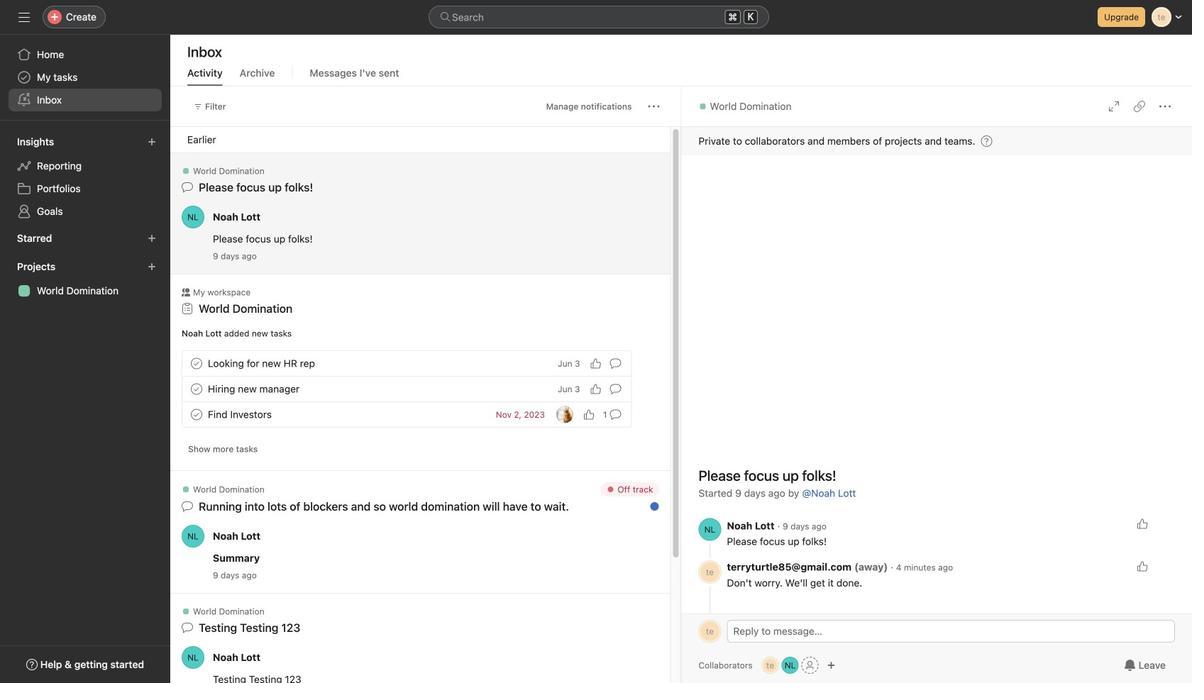 Task type: describe. For each thing, give the bounding box(es) containing it.
Search tasks, projects, and more text field
[[429, 6, 769, 28]]

1 0 comments image from the top
[[610, 358, 621, 369]]

1 comment image
[[610, 409, 621, 420]]

mark complete checkbox for 1st 0 comments image from the top
[[188, 355, 205, 372]]

mark complete checkbox for 0 likes. click to like this task image on the left of page
[[188, 406, 205, 423]]

mark complete image for mark complete checkbox related to 2nd 0 comments image from the top
[[188, 381, 205, 398]]

0 vertical spatial open user profile image
[[182, 206, 204, 228]]

1 vertical spatial more actions image
[[598, 487, 609, 499]]

status update icon image
[[182, 501, 193, 512]]

new project or portfolio image
[[148, 263, 156, 271]]

toggle assignee popover image
[[556, 406, 573, 423]]

global element
[[0, 35, 170, 120]]

1 vertical spatial open user profile image
[[699, 518, 721, 541]]

add to bookmarks image
[[621, 487, 632, 499]]

2 vertical spatial open user profile image
[[182, 646, 204, 669]]

0 likes. click to like this task image for 1st 0 comments image from the top
[[590, 358, 601, 369]]

add items to starred image
[[148, 234, 156, 243]]

copy link image
[[1134, 101, 1145, 112]]

projects element
[[0, 254, 170, 305]]



Task type: locate. For each thing, give the bounding box(es) containing it.
1 horizontal spatial add or remove collaborators image
[[827, 661, 836, 670]]

more actions image right copy link image
[[1159, 101, 1171, 112]]

1 vertical spatial 0 likes. click to like this task image
[[590, 384, 601, 395]]

2 0 likes. click to like this task image from the top
[[590, 384, 601, 395]]

open user profile image
[[182, 525, 204, 548]]

2 0 comments image from the top
[[610, 384, 621, 395]]

mark complete image for mark complete checkbox related to 1st 0 comments image from the top
[[188, 355, 205, 372]]

2 mark complete checkbox from the top
[[188, 381, 205, 398]]

2 mark complete image from the top
[[188, 381, 205, 398]]

2 message icon image from the top
[[182, 622, 193, 634]]

new insights image
[[148, 138, 156, 146]]

1 vertical spatial mark complete image
[[188, 381, 205, 398]]

full screen image
[[1108, 101, 1120, 112]]

hide sidebar image
[[18, 11, 30, 23]]

0 vertical spatial mark complete checkbox
[[188, 355, 205, 372]]

insights element
[[0, 129, 170, 226]]

1 0 likes. click to like this task image from the top
[[590, 358, 601, 369]]

0 horizontal spatial add or remove collaborators image
[[782, 657, 799, 674]]

0 vertical spatial 0 likes. click to like this task image
[[590, 358, 601, 369]]

3 mark complete checkbox from the top
[[188, 406, 205, 423]]

add or remove collaborators image
[[782, 657, 799, 674], [827, 661, 836, 670]]

mark complete image
[[188, 406, 205, 423]]

0 horizontal spatial more actions image
[[598, 487, 609, 499]]

0 vertical spatial message icon image
[[182, 182, 193, 193]]

0 vertical spatial mark complete image
[[188, 355, 205, 372]]

0 vertical spatial more actions image
[[1159, 101, 1171, 112]]

more actions image left add to bookmarks icon
[[598, 487, 609, 499]]

1 vertical spatial mark complete checkbox
[[188, 381, 205, 398]]

None field
[[429, 6, 769, 28]]

open user profile image
[[182, 206, 204, 228], [699, 518, 721, 541], [182, 646, 204, 669]]

0 likes. click to like this task image
[[583, 409, 595, 420]]

1 vertical spatial 0 comments image
[[610, 384, 621, 395]]

1 mark complete checkbox from the top
[[188, 355, 205, 372]]

message icon image
[[182, 182, 193, 193], [182, 622, 193, 634]]

message icon image for open user profile image to the bottom
[[182, 622, 193, 634]]

0 vertical spatial 0 comments image
[[610, 358, 621, 369]]

more actions image
[[1159, 101, 1171, 112], [598, 487, 609, 499]]

mark complete image
[[188, 355, 205, 372], [188, 381, 205, 398]]

1 vertical spatial message icon image
[[182, 622, 193, 634]]

0 likes. click to like this task image for 2nd 0 comments image from the top
[[590, 384, 601, 395]]

1 mark complete image from the top
[[188, 355, 205, 372]]

0 likes. click to like this task image
[[590, 358, 601, 369], [590, 384, 601, 395]]

Mark complete checkbox
[[188, 355, 205, 372], [188, 381, 205, 398], [188, 406, 205, 423]]

1 horizontal spatial more actions image
[[1159, 101, 1171, 112]]

message icon image for the top open user profile image
[[182, 182, 193, 193]]

0 likes. click to like this message comment image
[[1137, 518, 1148, 530]]

2 vertical spatial mark complete checkbox
[[188, 406, 205, 423]]

0 likes. click to like this message comment image
[[1137, 561, 1148, 572]]

archive notification image
[[643, 487, 655, 499]]

mark complete checkbox for 2nd 0 comments image from the top
[[188, 381, 205, 398]]

0 comments image
[[610, 358, 621, 369], [610, 384, 621, 395]]

1 message icon image from the top
[[182, 182, 193, 193]]



Task type: vqa. For each thing, say whether or not it's contained in the screenshot.
Add Task… row
no



